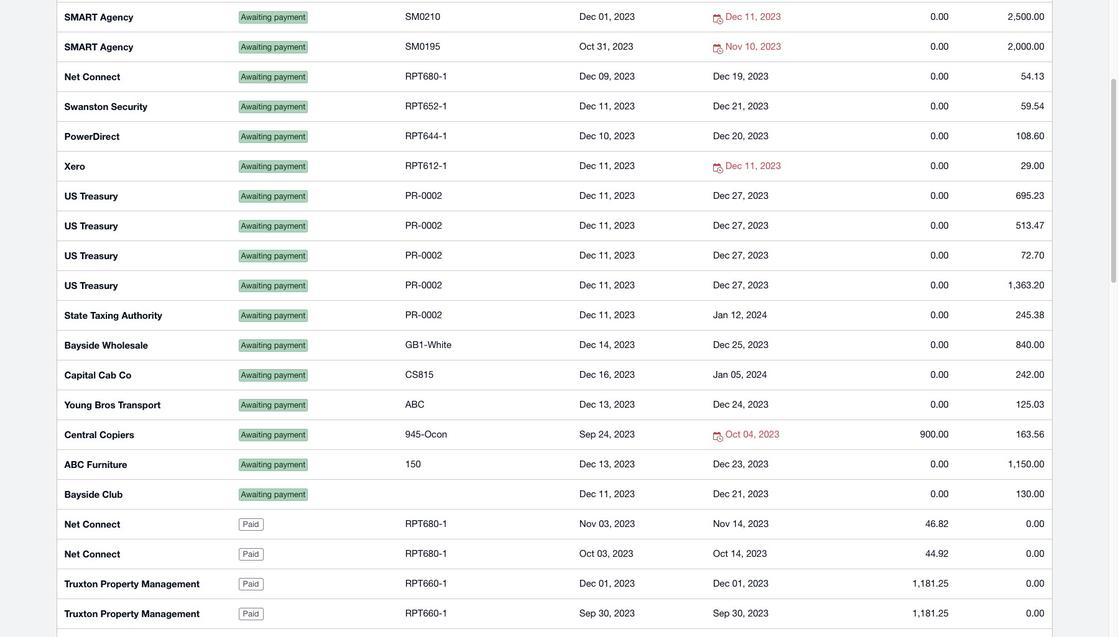 Task type: vqa. For each thing, say whether or not it's contained in the screenshot.
'44.92'
yes



Task type: locate. For each thing, give the bounding box(es) containing it.
8 payment from the top
[[274, 222, 306, 231]]

7 payment from the top
[[274, 192, 306, 201]]

1 agency from the top
[[100, 11, 133, 22]]

1 vertical spatial rpt660-
[[406, 609, 443, 619]]

jan left the 05,
[[714, 370, 729, 380]]

5 pr-0002 from the top
[[406, 310, 442, 320]]

1 vertical spatial truxton
[[64, 609, 98, 620]]

awaiting payment for 72.70
[[241, 251, 306, 261]]

2 smart from the top
[[64, 41, 98, 52]]

1 for oct 14, 2023
[[443, 549, 448, 559]]

1 rpt660-1 from the top
[[406, 579, 448, 589]]

abc down central at the bottom of the page
[[64, 459, 84, 470]]

13 awaiting from the top
[[241, 371, 272, 380]]

2,500.00
[[1009, 11, 1045, 22]]

0.00 for 513.47
[[931, 220, 949, 231]]

1 smart agency link from the top
[[57, 2, 231, 32]]

awaiting payment for 2,500.00
[[241, 13, 306, 22]]

awaiting for 108.60
[[241, 132, 272, 141]]

1 jan from the top
[[714, 310, 729, 320]]

1 vertical spatial abc
[[64, 459, 84, 470]]

dec 11, 2023 for 72.70
[[580, 250, 635, 261]]

bayside wholesale link
[[57, 330, 231, 360]]

3 0002 from the top
[[422, 250, 442, 261]]

20,
[[733, 131, 746, 141]]

1
[[443, 71, 448, 82], [443, 101, 448, 111], [443, 131, 448, 141], [443, 161, 448, 171], [443, 519, 448, 530], [443, 549, 448, 559], [443, 579, 448, 589], [443, 609, 448, 619]]

dec 01, 2023 up the oct 31, 2023
[[580, 11, 635, 22]]

4 27, from the top
[[733, 280, 746, 291]]

sm0210
[[406, 11, 441, 22]]

overdue icon image for dec 01, 2023
[[714, 14, 726, 24]]

3 awaiting from the top
[[241, 72, 272, 82]]

1 rpt660- from the top
[[406, 579, 443, 589]]

16,
[[599, 370, 612, 380]]

2 vertical spatial net connect
[[64, 549, 120, 560]]

1 treasury from the top
[[80, 190, 118, 202]]

dec 21, 2023 down dec 23, 2023
[[714, 489, 769, 500]]

pr-0002 link
[[406, 189, 565, 203], [406, 218, 565, 233], [406, 248, 565, 263], [406, 278, 565, 293], [406, 308, 565, 323]]

taxing
[[90, 310, 119, 321]]

13 awaiting payment from the top
[[241, 371, 306, 380]]

1 vertical spatial truxton property management
[[64, 609, 200, 620]]

59.54
[[1022, 101, 1045, 111]]

payment for 108.60
[[274, 132, 306, 141]]

2 smart agency from the top
[[64, 41, 133, 52]]

0 vertical spatial 21,
[[733, 101, 746, 111]]

1 for dec 20, 2023
[[443, 131, 448, 141]]

net connect link
[[57, 62, 231, 91], [57, 510, 231, 540], [57, 540, 231, 569]]

2 payment from the top
[[274, 42, 306, 52]]

awaiting for 513.47
[[241, 222, 272, 231]]

3 treasury from the top
[[80, 250, 118, 261]]

11, for 1,363.20
[[599, 280, 612, 291]]

1 for dec 01, 2023
[[443, 579, 448, 589]]

dec 21, 2023 for bayside club
[[714, 489, 769, 500]]

payment for 513.47
[[274, 222, 306, 231]]

awaiting for 130.00
[[241, 490, 272, 500]]

1 rpt680-1 link from the top
[[406, 69, 565, 84]]

2 vertical spatial connect
[[83, 549, 120, 560]]

12 awaiting payment from the top
[[241, 341, 306, 350]]

1 vertical spatial property
[[101, 609, 139, 620]]

1 vertical spatial rpt660-1 link
[[406, 607, 565, 622]]

sm0195
[[406, 41, 441, 52]]

1 vertical spatial agency
[[100, 41, 133, 52]]

1 horizontal spatial sep 30, 2023
[[714, 609, 769, 619]]

1 vertical spatial smart
[[64, 41, 98, 52]]

1 vertical spatial 2024
[[747, 370, 768, 380]]

rpt612-
[[406, 161, 443, 171]]

0 vertical spatial net
[[64, 71, 80, 82]]

rpt644-
[[406, 131, 443, 141]]

3 net from the top
[[64, 549, 80, 560]]

24,
[[733, 400, 746, 410], [599, 429, 612, 440]]

1 horizontal spatial abc
[[406, 400, 425, 410]]

01,
[[599, 11, 612, 22], [599, 579, 612, 589], [733, 579, 746, 589]]

nov for nov 10, 2023
[[726, 41, 743, 52]]

1 vertical spatial 14,
[[733, 519, 746, 530]]

14,
[[599, 340, 612, 350], [733, 519, 746, 530], [731, 549, 744, 559]]

payment for 695.23
[[274, 192, 306, 201]]

1 horizontal spatial 24,
[[733, 400, 746, 410]]

overdue icon image left '04,'
[[714, 432, 726, 442]]

dec 01, 2023 down oct 03, 2023
[[580, 579, 635, 589]]

property
[[101, 579, 139, 590], [101, 609, 139, 620]]

sep 30, 2023 down oct 03, 2023
[[580, 609, 635, 619]]

rpt660-1 for dec 01, 2023
[[406, 579, 448, 589]]

2 management from the top
[[141, 609, 200, 620]]

bayside up capital at the left bottom
[[64, 340, 100, 351]]

us treasury link for 695.23
[[57, 181, 231, 211]]

0 vertical spatial dec 13, 2023
[[580, 400, 635, 410]]

truxton property management for sep 30, 2023
[[64, 609, 200, 620]]

2 dec 13, 2023 from the top
[[580, 459, 635, 470]]

jan 05, 2024
[[714, 370, 768, 380]]

dec 27, 2023 for 695.23
[[714, 190, 769, 201]]

net connect link down club
[[57, 510, 231, 540]]

1 vertical spatial 10,
[[599, 131, 612, 141]]

0 vertical spatial 13,
[[599, 400, 612, 410]]

0 vertical spatial 14,
[[599, 340, 612, 350]]

2 bayside from the top
[[64, 489, 100, 500]]

awaiting payment for 1,150.00
[[241, 461, 306, 470]]

15 awaiting from the top
[[241, 431, 272, 440]]

rpt644-1
[[406, 131, 448, 141]]

0 horizontal spatial 30,
[[599, 609, 612, 619]]

1 vertical spatial smart agency
[[64, 41, 133, 52]]

1 for dec 21, 2023
[[443, 101, 448, 111]]

awaiting for 245.38
[[241, 311, 272, 321]]

oct down the nov 14, 2023
[[714, 549, 729, 559]]

0 vertical spatial 10,
[[745, 41, 758, 52]]

2023
[[615, 11, 635, 22], [761, 11, 782, 22], [613, 41, 634, 52], [761, 41, 782, 52], [615, 71, 635, 82], [748, 71, 769, 82], [615, 101, 635, 111], [748, 101, 769, 111], [615, 131, 635, 141], [748, 131, 769, 141], [615, 161, 635, 171], [761, 161, 782, 171], [615, 190, 635, 201], [748, 190, 769, 201], [615, 220, 635, 231], [748, 220, 769, 231], [615, 250, 635, 261], [748, 250, 769, 261], [615, 280, 635, 291], [748, 280, 769, 291], [615, 310, 635, 320], [615, 340, 635, 350], [748, 340, 769, 350], [615, 370, 635, 380], [615, 400, 635, 410], [748, 400, 769, 410], [615, 429, 635, 440], [759, 429, 780, 440], [615, 459, 635, 470], [748, 459, 769, 470], [615, 489, 635, 500], [748, 489, 769, 500], [615, 519, 636, 530], [749, 519, 769, 530], [613, 549, 634, 559], [747, 549, 768, 559], [615, 579, 635, 589], [748, 579, 769, 589], [615, 609, 635, 619], [748, 609, 769, 619]]

overdue icon image down dec 20, 2023
[[714, 164, 726, 174]]

11 awaiting from the top
[[241, 311, 272, 321]]

1 13, from the top
[[599, 400, 612, 410]]

1 0002 from the top
[[422, 190, 442, 201]]

3 pr-0002 from the top
[[406, 250, 442, 261]]

jan left 12,
[[714, 310, 729, 320]]

21, up 20, on the top right of the page
[[733, 101, 746, 111]]

2 rpt660-1 from the top
[[406, 609, 448, 619]]

11,
[[745, 11, 758, 22], [599, 101, 612, 111], [599, 161, 612, 171], [745, 161, 758, 171], [599, 190, 612, 201], [599, 220, 612, 231], [599, 250, 612, 261], [599, 280, 612, 291], [599, 310, 612, 320], [599, 489, 612, 500]]

ocon
[[425, 429, 447, 440]]

2 net connect link from the top
[[57, 510, 231, 540]]

net connect link up security
[[57, 62, 231, 91]]

24, down the jan 05, 2024
[[733, 400, 746, 410]]

awaiting for 163.56
[[241, 431, 272, 440]]

bros
[[95, 400, 115, 411]]

sep 30, 2023 down oct 14, 2023
[[714, 609, 769, 619]]

2 awaiting payment from the top
[[241, 42, 306, 52]]

rpt652-1 link
[[406, 99, 565, 114]]

pr-0002 for 513.47
[[406, 220, 442, 231]]

young bros transport
[[64, 400, 161, 411]]

3 net connect from the top
[[64, 549, 120, 560]]

0 vertical spatial smart
[[64, 11, 98, 22]]

payment for 29.00
[[274, 162, 306, 171]]

overdue icon image up dec 19, 2023
[[714, 44, 726, 54]]

27,
[[733, 190, 746, 201], [733, 220, 746, 231], [733, 250, 746, 261], [733, 280, 746, 291]]

10, up dec 19, 2023
[[745, 41, 758, 52]]

net
[[64, 71, 80, 82], [64, 519, 80, 530], [64, 549, 80, 560]]

rpt660-1 link for sep 30, 2023
[[406, 607, 565, 622]]

2024 for state taxing authority
[[747, 310, 768, 320]]

0 vertical spatial 2024
[[747, 310, 768, 320]]

property for sep
[[101, 609, 139, 620]]

1 vertical spatial net connect
[[64, 519, 120, 530]]

1 pr-0002 from the top
[[406, 190, 442, 201]]

rpt680-1 link
[[406, 69, 565, 84], [406, 517, 565, 532], [406, 547, 565, 562]]

0 vertical spatial rpt660-
[[406, 579, 443, 589]]

3 overdue icon image from the top
[[714, 164, 726, 174]]

2 vertical spatial rpt680-1
[[406, 549, 448, 559]]

1 vertical spatial 1,181.25
[[913, 609, 949, 619]]

10, down 09,
[[599, 131, 612, 141]]

1 2024 from the top
[[747, 310, 768, 320]]

4 dec 27, 2023 from the top
[[714, 280, 769, 291]]

0.00 for 242.00
[[931, 370, 949, 380]]

01, for smart agency
[[599, 11, 612, 22]]

oct 04, 2023
[[726, 429, 780, 440]]

net for dec 09, 2023
[[64, 71, 80, 82]]

pr-0002 link for 1,363.20
[[406, 278, 565, 293]]

03, up oct 03, 2023
[[599, 519, 612, 530]]

2024 right 12,
[[747, 310, 768, 320]]

oct left '04,'
[[726, 429, 741, 440]]

0 vertical spatial connect
[[83, 71, 120, 82]]

245.38
[[1017, 310, 1045, 320]]

sep
[[580, 429, 596, 440], [580, 609, 596, 619], [714, 609, 730, 619]]

dec 01, 2023 down oct 14, 2023
[[714, 579, 769, 589]]

21, for swanston security
[[733, 101, 746, 111]]

nov up oct 14, 2023
[[714, 519, 730, 530]]

30, down oct 14, 2023
[[733, 609, 746, 619]]

dec 20, 2023
[[714, 131, 769, 141]]

dec 13, 2023 down dec 16, 2023
[[580, 400, 635, 410]]

2 1 from the top
[[443, 101, 448, 111]]

1 vertical spatial bayside
[[64, 489, 100, 500]]

smart for sm0210
[[64, 11, 98, 22]]

2 rpt660-1 link from the top
[[406, 607, 565, 622]]

3 us treasury from the top
[[64, 250, 118, 261]]

1 pr- from the top
[[406, 190, 422, 201]]

sm0195 link
[[406, 39, 565, 54]]

oct for oct 04, 2023
[[726, 429, 741, 440]]

05,
[[731, 370, 744, 380]]

1 horizontal spatial 30,
[[733, 609, 746, 619]]

13 payment from the top
[[274, 371, 306, 380]]

oct 14, 2023
[[714, 549, 768, 559]]

0 vertical spatial abc
[[406, 400, 425, 410]]

4 paid from the top
[[243, 610, 259, 619]]

abc up 945-
[[406, 400, 425, 410]]

swanston security
[[64, 101, 148, 112]]

0 vertical spatial 24,
[[733, 400, 746, 410]]

7 awaiting payment from the top
[[241, 192, 306, 201]]

payment for 242.00
[[274, 371, 306, 380]]

copiers
[[99, 429, 134, 441]]

us treasury link up authority
[[57, 271, 231, 301]]

us treasury link
[[57, 181, 231, 211], [57, 211, 231, 241], [57, 241, 231, 271], [57, 271, 231, 301]]

payment for 1,363.20
[[274, 281, 306, 291]]

03, down nov 03, 2023
[[598, 549, 610, 559]]

2 rpt660- from the top
[[406, 609, 443, 619]]

net for oct 03, 2023
[[64, 549, 80, 560]]

0.00 for 1,363.20
[[931, 280, 949, 291]]

overdue icon image for sep 24, 2023
[[714, 432, 726, 442]]

paid
[[243, 520, 259, 530], [243, 550, 259, 560], [243, 580, 259, 589], [243, 610, 259, 619]]

2 net connect from the top
[[64, 519, 120, 530]]

us treasury link down powerdirect link
[[57, 181, 231, 211]]

2 vertical spatial 14,
[[731, 549, 744, 559]]

0.00 for 840.00
[[931, 340, 949, 350]]

13,
[[599, 400, 612, 410], [599, 459, 612, 470]]

0.00 for 1,150.00
[[931, 459, 949, 470]]

01, up the oct 31, 2023
[[599, 11, 612, 22]]

1 rpt680- from the top
[[406, 71, 443, 82]]

30, down oct 03, 2023
[[599, 609, 612, 619]]

jan 12, 2024
[[714, 310, 768, 320]]

0 vertical spatial dec 21, 2023
[[714, 101, 769, 111]]

13, down sep 24, 2023
[[599, 459, 612, 470]]

1 horizontal spatial 10,
[[745, 41, 758, 52]]

3 rpt680-1 link from the top
[[406, 547, 565, 562]]

21,
[[733, 101, 746, 111], [733, 489, 746, 500]]

7 1 from the top
[[443, 579, 448, 589]]

pr-0002 for 245.38
[[406, 310, 442, 320]]

9 awaiting from the top
[[241, 251, 272, 261]]

0 vertical spatial smart agency
[[64, 11, 133, 22]]

1 overdue icon image from the top
[[714, 14, 726, 24]]

3 pr- from the top
[[406, 250, 422, 261]]

0 vertical spatial truxton
[[64, 579, 98, 590]]

agency for sm0210
[[100, 11, 133, 22]]

rpt660-1 link for dec 01, 2023
[[406, 577, 565, 592]]

us treasury link for 72.70
[[57, 241, 231, 271]]

27, for 695.23
[[733, 190, 746, 201]]

11 awaiting payment from the top
[[241, 311, 306, 321]]

1 vertical spatial 13,
[[599, 459, 612, 470]]

property for dec
[[101, 579, 139, 590]]

14, up '16,'
[[599, 340, 612, 350]]

1 vertical spatial dec 21, 2023
[[714, 489, 769, 500]]

2 truxton property management link from the top
[[57, 599, 231, 629]]

0 horizontal spatial 10,
[[599, 131, 612, 141]]

1 payment from the top
[[274, 13, 306, 22]]

awaiting for 1,150.00
[[241, 461, 272, 470]]

us treasury link up state taxing authority "link"
[[57, 241, 231, 271]]

25,
[[733, 340, 746, 350]]

0 vertical spatial property
[[101, 579, 139, 590]]

10 awaiting from the top
[[241, 281, 272, 291]]

0 vertical spatial truxton property management
[[64, 579, 200, 590]]

overdue icon image for dec 11, 2023
[[714, 164, 726, 174]]

1 management from the top
[[141, 579, 200, 590]]

2 1,181.25 from the top
[[913, 609, 949, 619]]

2 connect from the top
[[83, 519, 120, 530]]

1 vertical spatial dec 13, 2023
[[580, 459, 635, 470]]

2 dec 21, 2023 from the top
[[714, 489, 769, 500]]

us treasury for 72.70
[[64, 250, 118, 261]]

1 dec 13, 2023 from the top
[[580, 400, 635, 410]]

4 0002 from the top
[[422, 280, 442, 291]]

rpt660- for sep
[[406, 609, 443, 619]]

rpt680-1
[[406, 71, 448, 82], [406, 519, 448, 530], [406, 549, 448, 559]]

treasury
[[80, 190, 118, 202], [80, 220, 118, 231], [80, 250, 118, 261], [80, 280, 118, 291]]

smart agency link for sm0195
[[57, 32, 231, 62]]

agency
[[100, 11, 133, 22], [100, 41, 133, 52]]

1 for sep 30, 2023
[[443, 609, 448, 619]]

2 vertical spatial rpt680-
[[406, 549, 443, 559]]

oct left 31, in the right of the page
[[580, 41, 595, 52]]

04,
[[744, 429, 757, 440]]

3 pr-0002 link from the top
[[406, 248, 565, 263]]

dec
[[580, 11, 596, 22], [726, 11, 743, 22], [580, 71, 596, 82], [714, 71, 730, 82], [580, 101, 596, 111], [714, 101, 730, 111], [580, 131, 596, 141], [714, 131, 730, 141], [580, 161, 596, 171], [726, 161, 743, 171], [580, 190, 596, 201], [714, 190, 730, 201], [580, 220, 596, 231], [714, 220, 730, 231], [580, 250, 596, 261], [714, 250, 730, 261], [580, 280, 596, 291], [714, 280, 730, 291], [580, 310, 596, 320], [580, 340, 596, 350], [714, 340, 730, 350], [580, 370, 596, 380], [580, 400, 596, 410], [714, 400, 730, 410], [580, 459, 596, 470], [714, 459, 730, 470], [580, 489, 596, 500], [714, 489, 730, 500], [580, 579, 596, 589], [714, 579, 730, 589]]

rpt680-1 for dec 09, 2023
[[406, 71, 448, 82]]

1 property from the top
[[101, 579, 139, 590]]

4 awaiting payment from the top
[[241, 102, 306, 111]]

abc for abc furniture
[[64, 459, 84, 470]]

dec 13, 2023 down sep 24, 2023
[[580, 459, 635, 470]]

01, down oct 03, 2023
[[599, 579, 612, 589]]

1 21, from the top
[[733, 101, 746, 111]]

1 vertical spatial net
[[64, 519, 80, 530]]

2 pr- from the top
[[406, 220, 422, 231]]

17 awaiting payment from the top
[[241, 490, 306, 500]]

awaiting
[[241, 13, 272, 22], [241, 42, 272, 52], [241, 72, 272, 82], [241, 102, 272, 111], [241, 132, 272, 141], [241, 162, 272, 171], [241, 192, 272, 201], [241, 222, 272, 231], [241, 251, 272, 261], [241, 281, 272, 291], [241, 311, 272, 321], [241, 341, 272, 350], [241, 371, 272, 380], [241, 401, 272, 410], [241, 431, 272, 440], [241, 461, 272, 470], [241, 490, 272, 500]]

nov 03, 2023
[[580, 519, 636, 530]]

2 21, from the top
[[733, 489, 746, 500]]

14, down the nov 14, 2023
[[731, 549, 744, 559]]

0.00 for 29.00
[[931, 161, 949, 171]]

treasury for 72.70
[[80, 250, 118, 261]]

abc for abc
[[406, 400, 425, 410]]

0 vertical spatial rpt680-1
[[406, 71, 448, 82]]

1 vertical spatial rpt680-1
[[406, 519, 448, 530]]

awaiting for 840.00
[[241, 341, 272, 350]]

nov up oct 03, 2023
[[580, 519, 597, 530]]

2 truxton property management from the top
[[64, 609, 200, 620]]

1,363.20
[[1009, 280, 1045, 291]]

1 1,181.25 from the top
[[913, 579, 949, 589]]

2 truxton from the top
[[64, 609, 98, 620]]

24, down '16,'
[[599, 429, 612, 440]]

us
[[64, 190, 77, 202], [64, 220, 77, 231], [64, 250, 77, 261], [64, 280, 77, 291]]

2 vertical spatial rpt680-1 link
[[406, 547, 565, 562]]

0 vertical spatial management
[[141, 579, 200, 590]]

1 vertical spatial management
[[141, 609, 200, 620]]

150
[[406, 459, 421, 470]]

11, for 513.47
[[599, 220, 612, 231]]

130.00
[[1017, 489, 1045, 500]]

rpt660-1
[[406, 579, 448, 589], [406, 609, 448, 619]]

2 vertical spatial net
[[64, 549, 80, 560]]

management for dec 01, 2023
[[141, 579, 200, 590]]

3 rpt680-1 from the top
[[406, 549, 448, 559]]

21, down 23,
[[733, 489, 746, 500]]

1 for nov 14, 2023
[[443, 519, 448, 530]]

overdue icon image
[[714, 14, 726, 24], [714, 44, 726, 54], [714, 164, 726, 174], [714, 432, 726, 442]]

awaiting payment for 513.47
[[241, 222, 306, 231]]

2 property from the top
[[101, 609, 139, 620]]

gb1-white
[[406, 340, 452, 350]]

oct down nov 03, 2023
[[580, 549, 595, 559]]

1 smart from the top
[[64, 11, 98, 22]]

us for 513.47
[[64, 220, 77, 231]]

0 vertical spatial jan
[[714, 310, 729, 320]]

1 vertical spatial rpt680-
[[406, 519, 443, 530]]

0 horizontal spatial sep 30, 2023
[[580, 609, 635, 619]]

1 truxton property management from the top
[[64, 579, 200, 590]]

11, for 59.54
[[599, 101, 612, 111]]

awaiting payment
[[241, 13, 306, 22], [241, 42, 306, 52], [241, 72, 306, 82], [241, 102, 306, 111], [241, 132, 306, 141], [241, 162, 306, 171], [241, 192, 306, 201], [241, 222, 306, 231], [241, 251, 306, 261], [241, 281, 306, 291], [241, 311, 306, 321], [241, 341, 306, 350], [241, 371, 306, 380], [241, 401, 306, 410], [241, 431, 306, 440], [241, 461, 306, 470], [241, 490, 306, 500]]

2 rpt680- from the top
[[406, 519, 443, 530]]

dec 21, 2023
[[714, 101, 769, 111], [714, 489, 769, 500]]

awaiting payment for 29.00
[[241, 162, 306, 171]]

dec 27, 2023 for 72.70
[[714, 250, 769, 261]]

1 vertical spatial connect
[[83, 519, 120, 530]]

1 vertical spatial 24,
[[599, 429, 612, 440]]

9 awaiting payment from the top
[[241, 251, 306, 261]]

dec 23, 2023
[[714, 459, 769, 470]]

1 vertical spatial jan
[[714, 370, 729, 380]]

2 rpt680-1 from the top
[[406, 519, 448, 530]]

12 awaiting from the top
[[241, 341, 272, 350]]

21, for bayside club
[[733, 489, 746, 500]]

2024 right the 05,
[[747, 370, 768, 380]]

rpt660-
[[406, 579, 443, 589], [406, 609, 443, 619]]

3 awaiting payment from the top
[[241, 72, 306, 82]]

0 vertical spatial bayside
[[64, 340, 100, 351]]

net connect for dec 09, 2023
[[64, 71, 120, 82]]

0 vertical spatial 1,181.25
[[913, 579, 949, 589]]

1 us treasury link from the top
[[57, 181, 231, 211]]

1 us from the top
[[64, 190, 77, 202]]

oct
[[580, 41, 595, 52], [726, 429, 741, 440], [580, 549, 595, 559], [714, 549, 729, 559]]

1 vertical spatial 21,
[[733, 489, 746, 500]]

smart agency for sm0210
[[64, 11, 133, 22]]

0 vertical spatial 03,
[[599, 519, 612, 530]]

dec 21, 2023 up dec 20, 2023
[[714, 101, 769, 111]]

dec 27, 2023
[[714, 190, 769, 201], [714, 220, 769, 231], [714, 250, 769, 261], [714, 280, 769, 291]]

dec 24, 2023
[[714, 400, 769, 410]]

us treasury link down xero link
[[57, 211, 231, 241]]

0 horizontal spatial abc
[[64, 459, 84, 470]]

14 awaiting from the top
[[241, 401, 272, 410]]

1,181.25
[[913, 579, 949, 589], [913, 609, 949, 619]]

5 0002 from the top
[[422, 310, 442, 320]]

smart agency link
[[57, 2, 231, 32], [57, 32, 231, 62]]

0 vertical spatial rpt680-1 link
[[406, 69, 565, 84]]

rpt680- for oct
[[406, 549, 443, 559]]

8 1 from the top
[[443, 609, 448, 619]]

awaiting payment for 130.00
[[241, 490, 306, 500]]

rpt644-1 link
[[406, 129, 565, 144]]

dec 16, 2023
[[580, 370, 635, 380]]

connect
[[83, 71, 120, 82], [83, 519, 120, 530], [83, 549, 120, 560]]

13, down '16,'
[[599, 400, 612, 410]]

14, up oct 14, 2023
[[733, 519, 746, 530]]

1 rpt660-1 link from the top
[[406, 577, 565, 592]]

1 rpt680-1 from the top
[[406, 71, 448, 82]]

nov up 19,
[[726, 41, 743, 52]]

bayside club link
[[57, 480, 231, 510]]

net connect link down "bayside club" link
[[57, 540, 231, 569]]

payment for 2,000.00
[[274, 42, 306, 52]]

2 pr-0002 link from the top
[[406, 218, 565, 233]]

2 us from the top
[[64, 220, 77, 231]]

0 vertical spatial net connect
[[64, 71, 120, 82]]

0002 for 245.38
[[422, 310, 442, 320]]

dec 01, 2023
[[580, 11, 635, 22], [580, 579, 635, 589], [714, 579, 769, 589]]

sep for truxton property management
[[580, 609, 596, 619]]

truxton property management link
[[57, 569, 231, 599], [57, 599, 231, 629]]

0 vertical spatial agency
[[100, 11, 133, 22]]

dec 11, 2023 for 130.00
[[580, 489, 635, 500]]

1 vertical spatial rpt680-1 link
[[406, 517, 565, 532]]

overdue icon image up nov 10, 2023
[[714, 14, 726, 24]]

5 payment from the top
[[274, 132, 306, 141]]

4 pr-0002 from the top
[[406, 280, 442, 291]]

1 vertical spatial 03,
[[598, 549, 610, 559]]

1 paid from the top
[[243, 520, 259, 530]]

5 1 from the top
[[443, 519, 448, 530]]

11, for 29.00
[[599, 161, 612, 171]]

payment
[[274, 13, 306, 22], [274, 42, 306, 52], [274, 72, 306, 82], [274, 102, 306, 111], [274, 132, 306, 141], [274, 162, 306, 171], [274, 192, 306, 201], [274, 222, 306, 231], [274, 251, 306, 261], [274, 281, 306, 291], [274, 311, 306, 321], [274, 341, 306, 350], [274, 371, 306, 380], [274, 401, 306, 410], [274, 431, 306, 440], [274, 461, 306, 470], [274, 490, 306, 500]]

1 truxton from the top
[[64, 579, 98, 590]]

dec 11, 2023 for 513.47
[[580, 220, 635, 231]]

2 overdue icon image from the top
[[714, 44, 726, 54]]

2 jan from the top
[[714, 370, 729, 380]]

0 horizontal spatial 24,
[[599, 429, 612, 440]]

0 vertical spatial rpt660-1
[[406, 579, 448, 589]]

0 vertical spatial rpt680-
[[406, 71, 443, 82]]

1 inside "link"
[[443, 101, 448, 111]]

1 vertical spatial rpt660-1
[[406, 609, 448, 619]]

0 vertical spatial rpt660-1 link
[[406, 577, 565, 592]]

7 awaiting from the top
[[241, 192, 272, 201]]

bayside left club
[[64, 489, 100, 500]]



Task type: describe. For each thing, give the bounding box(es) containing it.
bayside for bayside wholesale
[[64, 340, 100, 351]]

awaiting payment for 108.60
[[241, 132, 306, 141]]

awaiting payment for 2,000.00
[[241, 42, 306, 52]]

dec 11, 2023 for 59.54
[[580, 101, 635, 111]]

treasury for 1,363.20
[[80, 280, 118, 291]]

rpt680- for nov
[[406, 519, 443, 530]]

payment for 2,500.00
[[274, 13, 306, 22]]

dec 21, 2023 for swanston security
[[714, 101, 769, 111]]

945-
[[406, 429, 425, 440]]

14, for nov
[[733, 519, 746, 530]]

paid for nov 03, 2023
[[243, 520, 259, 530]]

central copiers
[[64, 429, 134, 441]]

1,150.00
[[1009, 459, 1045, 470]]

oct 03, 2023
[[580, 549, 634, 559]]

840.00
[[1017, 340, 1045, 350]]

us for 1,363.20
[[64, 280, 77, 291]]

state taxing authority
[[64, 310, 162, 321]]

payment for 54.13
[[274, 72, 306, 82]]

900.00
[[921, 429, 949, 440]]

us treasury for 1,363.20
[[64, 280, 118, 291]]

cs815
[[406, 370, 434, 380]]

1 30, from the left
[[599, 609, 612, 619]]

pr- for 513.47
[[406, 220, 422, 231]]

dec 01, 2023 for truxton property management
[[580, 579, 635, 589]]

awaiting for 125.03
[[241, 401, 272, 410]]

awaiting for 695.23
[[241, 192, 272, 201]]

payment for 59.54
[[274, 102, 306, 111]]

swanston security link
[[57, 91, 231, 121]]

46.82
[[926, 519, 949, 530]]

dec 25, 2023
[[714, 340, 769, 350]]

1,181.25 for dec 01, 2023
[[913, 579, 949, 589]]

0.00 for 245.38
[[931, 310, 949, 320]]

14, for dec
[[599, 340, 612, 350]]

net connect for nov 03, 2023
[[64, 519, 120, 530]]

young bros transport link
[[57, 390, 231, 420]]

truxton property management for dec 01, 2023
[[64, 579, 200, 590]]

2,000.00
[[1009, 41, 1045, 52]]

jan for authority
[[714, 310, 729, 320]]

2 30, from the left
[[733, 609, 746, 619]]

awaiting payment for 840.00
[[241, 341, 306, 350]]

central
[[64, 429, 97, 441]]

0.00 for 2,500.00
[[931, 11, 949, 22]]

truxton property management link for dec 01, 2023
[[57, 569, 231, 599]]

powerdirect link
[[57, 121, 231, 151]]

11, for 695.23
[[599, 190, 612, 201]]

sm0210 link
[[406, 9, 565, 24]]

abc furniture link
[[57, 450, 231, 480]]

sep for central copiers
[[580, 429, 596, 440]]

0002 for 1,363.20
[[422, 280, 442, 291]]

powerdirect
[[64, 131, 120, 142]]

945-ocon
[[406, 429, 447, 440]]

pr-0002 link for 695.23
[[406, 189, 565, 203]]

xero
[[64, 161, 85, 172]]

abc link
[[406, 398, 565, 413]]

27, for 513.47
[[733, 220, 746, 231]]

rpt612-1
[[406, 161, 448, 171]]

pr-0002 link for 72.70
[[406, 248, 565, 263]]

nov 14, 2023
[[714, 519, 769, 530]]

dec 14, 2023
[[580, 340, 635, 350]]

cs815 link
[[406, 368, 565, 383]]

capital
[[64, 370, 96, 381]]

us treasury link for 513.47
[[57, 211, 231, 241]]

oct 31, 2023
[[580, 41, 634, 52]]

19,
[[733, 71, 746, 82]]

connect for oct
[[83, 549, 120, 560]]

dec 27, 2023 for 1,363.20
[[714, 280, 769, 291]]

truxton property management link for sep 30, 2023
[[57, 599, 231, 629]]

net for nov 03, 2023
[[64, 519, 80, 530]]

11, for 130.00
[[599, 489, 612, 500]]

awaiting for 2,000.00
[[241, 42, 272, 52]]

nov 10, 2023
[[726, 41, 782, 52]]

management for sep 30, 2023
[[141, 609, 200, 620]]

dec 19, 2023
[[714, 71, 769, 82]]

4 1 from the top
[[443, 161, 448, 171]]

security
[[111, 101, 148, 112]]

net connect link for nov 03, 2023
[[57, 510, 231, 540]]

29.00
[[1022, 161, 1045, 171]]

rpt652-
[[406, 101, 443, 111]]

01, for truxton property management
[[599, 579, 612, 589]]

gb1-white link
[[406, 338, 565, 353]]

rpt660-1 for sep 30, 2023
[[406, 609, 448, 619]]

pr- for 245.38
[[406, 310, 422, 320]]

awaiting payment for 242.00
[[241, 371, 306, 380]]

bayside wholesale
[[64, 340, 148, 351]]

dec 11, 2023 for 29.00
[[580, 161, 635, 171]]

44.92
[[926, 549, 949, 559]]

white
[[428, 340, 452, 350]]

163.56
[[1017, 429, 1045, 440]]

gb1-
[[406, 340, 428, 350]]

xero link
[[57, 151, 231, 181]]

23,
[[733, 459, 746, 470]]

1 for dec 19, 2023
[[443, 71, 448, 82]]

payment for 245.38
[[274, 311, 306, 321]]

945-ocon link
[[406, 428, 565, 442]]

12,
[[731, 310, 744, 320]]

14, for oct
[[731, 549, 744, 559]]

treasury for 513.47
[[80, 220, 118, 231]]

nov for nov 03, 2023
[[580, 519, 597, 530]]

us treasury for 513.47
[[64, 220, 118, 231]]

capital cab co
[[64, 370, 132, 381]]

us treasury for 695.23
[[64, 190, 118, 202]]

rpt612-1 link
[[406, 159, 565, 174]]

2 sep 30, 2023 from the left
[[714, 609, 769, 619]]

wholesale
[[102, 340, 148, 351]]

awaiting payment for 59.54
[[241, 102, 306, 111]]

72.70
[[1022, 250, 1045, 261]]

rpt680-1 for nov 03, 2023
[[406, 519, 448, 530]]

oct for oct 31, 2023
[[580, 41, 595, 52]]

pr- for 72.70
[[406, 250, 422, 261]]

dec 10, 2023
[[580, 131, 635, 141]]

furniture
[[87, 459, 127, 470]]

bayside club
[[64, 489, 123, 500]]

695.23
[[1017, 190, 1045, 201]]

young
[[64, 400, 92, 411]]

cab
[[98, 370, 116, 381]]

rpt652-1
[[406, 101, 448, 111]]

11, for 245.38
[[599, 310, 612, 320]]

0002 for 72.70
[[422, 250, 442, 261]]

capital cab co link
[[57, 360, 231, 390]]

0002 for 513.47
[[422, 220, 442, 231]]

513.47
[[1017, 220, 1045, 231]]

co
[[119, 370, 132, 381]]

0.00 for 54.13
[[931, 71, 949, 82]]

paid for sep 30, 2023
[[243, 610, 259, 619]]

0.00 for 2,000.00
[[931, 41, 949, 52]]

sep 24, 2023
[[580, 429, 635, 440]]

dec 11, 2023 for 245.38
[[580, 310, 635, 320]]

dec 09, 2023
[[580, 71, 635, 82]]

awaiting payment for 695.23
[[241, 192, 306, 201]]

dec 13, 2023 for abc furniture
[[580, 459, 635, 470]]

awaiting payment for 1,363.20
[[241, 281, 306, 291]]

01, down oct 14, 2023
[[733, 579, 746, 589]]

pr- for 695.23
[[406, 190, 422, 201]]

242.00
[[1017, 370, 1045, 380]]

150 link
[[406, 457, 565, 472]]

state
[[64, 310, 88, 321]]

swanston
[[64, 101, 109, 112]]

rpt680-1 link for dec 09, 2023
[[406, 69, 565, 84]]

payment for 125.03
[[274, 401, 306, 410]]

1 sep 30, 2023 from the left
[[580, 609, 635, 619]]

smart for sm0195
[[64, 41, 98, 52]]

1,181.25 for sep 30, 2023
[[913, 609, 949, 619]]

club
[[102, 489, 123, 500]]

abc furniture
[[64, 459, 127, 470]]

31,
[[598, 41, 610, 52]]

03, for nov
[[599, 519, 612, 530]]

dec 13, 2023 for young bros transport
[[580, 400, 635, 410]]

54.13
[[1022, 71, 1045, 82]]

authority
[[122, 310, 162, 321]]

payment for 163.56
[[274, 431, 306, 440]]

10, for dec
[[599, 131, 612, 141]]

state taxing authority link
[[57, 301, 231, 330]]



